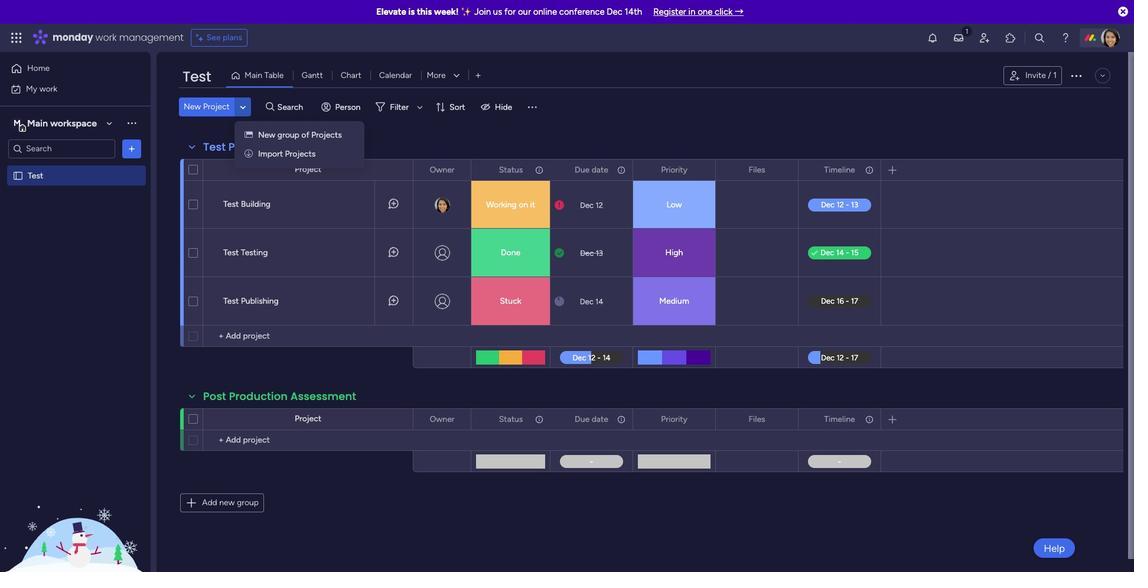 Task type: locate. For each thing, give the bounding box(es) containing it.
column information image
[[535, 165, 544, 175], [865, 165, 875, 175], [617, 415, 626, 424]]

monday work management
[[53, 31, 184, 44]]

1 timeline field from the top
[[822, 163, 858, 176]]

main inside button
[[245, 70, 262, 80]]

1 vertical spatial priority field
[[658, 413, 691, 426]]

projects
[[311, 130, 342, 140], [285, 149, 316, 159]]

projects right of
[[311, 130, 342, 140]]

of
[[302, 130, 309, 140]]

sort button
[[431, 98, 473, 116]]

1 vertical spatial files
[[749, 414, 766, 424]]

files
[[749, 165, 766, 175], [749, 414, 766, 424]]

project for post production assessment
[[295, 414, 322, 424]]

test left building at top left
[[223, 199, 239, 209]]

2 horizontal spatial column information image
[[865, 415, 875, 424]]

online
[[533, 7, 557, 17]]

1 horizontal spatial main
[[245, 70, 262, 80]]

0 vertical spatial status field
[[496, 163, 526, 176]]

Post Production Assessment field
[[200, 389, 359, 404]]

1 vertical spatial status field
[[496, 413, 526, 426]]

working on it
[[486, 200, 535, 210]]

main inside workspace selection element
[[27, 117, 48, 129]]

dec left 14
[[580, 297, 594, 306]]

my
[[26, 84, 37, 94]]

see plans
[[207, 33, 242, 43]]

post
[[203, 389, 226, 404]]

test testing
[[223, 248, 268, 258]]

1 horizontal spatial new
[[258, 130, 276, 140]]

work right 'monday'
[[95, 31, 117, 44]]

done
[[501, 248, 521, 258]]

work inside button
[[39, 84, 57, 94]]

0 vertical spatial files
[[749, 165, 766, 175]]

1 vertical spatial due
[[575, 414, 590, 424]]

2 horizontal spatial column information image
[[865, 165, 875, 175]]

workspace
[[50, 117, 97, 129]]

due date field for column information icon for due date
[[572, 413, 612, 426]]

dec for dec 12
[[580, 201, 594, 209]]

1 vertical spatial production
[[229, 389, 288, 404]]

main for main workspace
[[27, 117, 48, 129]]

0 vertical spatial project
[[203, 102, 230, 112]]

date
[[592, 165, 609, 175], [592, 414, 609, 424]]

1 image
[[962, 24, 973, 38]]

✨
[[461, 7, 472, 17]]

options image for timeline column information image
[[865, 409, 873, 429]]

main right "workspace" "image"
[[27, 117, 48, 129]]

options image
[[534, 160, 542, 180], [616, 160, 625, 180], [865, 160, 873, 180], [534, 409, 542, 429], [865, 409, 873, 429]]

+ Add project text field
[[209, 329, 408, 343]]

0 vertical spatial main
[[245, 70, 262, 80]]

1 horizontal spatial column information image
[[617, 165, 626, 175]]

priority
[[661, 165, 688, 175], [661, 414, 688, 424]]

options image for status's column information icon
[[534, 160, 542, 180]]

0 horizontal spatial column information image
[[535, 165, 544, 175]]

timeline for pipeline
[[825, 165, 855, 175]]

2 priority from the top
[[661, 414, 688, 424]]

1 status field from the top
[[496, 163, 526, 176]]

gantt
[[302, 70, 323, 80]]

more
[[427, 70, 446, 80]]

work right "my"
[[39, 84, 57, 94]]

projects down new group of projects
[[285, 149, 316, 159]]

1 owner field from the top
[[427, 163, 458, 176]]

1 vertical spatial due date field
[[572, 413, 612, 426]]

table
[[264, 70, 284, 80]]

priority for second priority field from the bottom
[[661, 165, 688, 175]]

group inside add new group button
[[237, 498, 259, 508]]

add new group button
[[180, 493, 264, 512]]

1
[[1054, 70, 1057, 80]]

move to image
[[245, 149, 253, 159]]

v2 search image
[[266, 100, 275, 114]]

1 horizontal spatial column information image
[[617, 415, 626, 424]]

work
[[95, 31, 117, 44], [39, 84, 57, 94]]

1 vertical spatial priority
[[661, 414, 688, 424]]

Timeline field
[[822, 163, 858, 176], [822, 413, 858, 426]]

new
[[184, 102, 201, 112], [258, 130, 276, 140]]

building
[[241, 199, 271, 209]]

project up + add project text box
[[295, 414, 322, 424]]

0 vertical spatial owner field
[[427, 163, 458, 176]]

1 vertical spatial date
[[592, 414, 609, 424]]

import projects
[[258, 149, 316, 159]]

v2 overdue deadline image
[[555, 199, 564, 211]]

new down test field
[[184, 102, 201, 112]]

1 vertical spatial group
[[237, 498, 259, 508]]

main
[[245, 70, 262, 80], [27, 117, 48, 129]]

project
[[203, 102, 230, 112], [295, 164, 322, 174], [295, 414, 322, 424]]

1 vertical spatial timeline field
[[822, 413, 858, 426]]

dec left the 12
[[580, 201, 594, 209]]

new
[[219, 498, 235, 508]]

project left angle down icon
[[203, 102, 230, 112]]

test inside 'list box'
[[28, 170, 43, 181]]

Priority field
[[658, 163, 691, 176], [658, 413, 691, 426]]

0 horizontal spatial main
[[27, 117, 48, 129]]

register in one click →
[[654, 7, 744, 17]]

due
[[575, 165, 590, 175], [575, 414, 590, 424]]

Due date field
[[572, 163, 612, 176], [572, 413, 612, 426]]

0 vertical spatial production
[[229, 139, 287, 154]]

column information image for status
[[535, 165, 544, 175]]

2 timeline field from the top
[[822, 413, 858, 426]]

column information image for status
[[535, 415, 544, 424]]

new inside button
[[184, 102, 201, 112]]

14
[[596, 297, 604, 306]]

1 priority field from the top
[[658, 163, 691, 176]]

1 files from the top
[[749, 165, 766, 175]]

working
[[486, 200, 517, 210]]

1 priority from the top
[[661, 165, 688, 175]]

project down pipeline
[[295, 164, 322, 174]]

home button
[[7, 59, 127, 78]]

0 horizontal spatial group
[[237, 498, 259, 508]]

new for new project
[[184, 102, 201, 112]]

1 timeline from the top
[[825, 165, 855, 175]]

test for test building
[[223, 199, 239, 209]]

0 vertical spatial date
[[592, 165, 609, 175]]

help image
[[1060, 32, 1072, 44]]

main workspace
[[27, 117, 97, 129]]

2 status field from the top
[[496, 413, 526, 426]]

due date
[[575, 165, 609, 175], [575, 414, 609, 424]]

test right public board icon
[[28, 170, 43, 181]]

join
[[474, 7, 491, 17]]

Test Production Pipeline field
[[200, 139, 336, 155]]

Files field
[[746, 163, 769, 176], [746, 413, 769, 426]]

dec for dec 13
[[580, 248, 594, 257]]

Owner field
[[427, 163, 458, 176], [427, 413, 458, 426]]

menu image
[[527, 101, 538, 113]]

dec left 13
[[580, 248, 594, 257]]

1 horizontal spatial group
[[278, 130, 300, 140]]

status for post production assessment
[[499, 414, 523, 424]]

my work button
[[7, 79, 127, 98]]

1 files field from the top
[[746, 163, 769, 176]]

test up new project
[[183, 67, 211, 86]]

james peterson image
[[1101, 28, 1120, 47]]

1 status from the top
[[499, 165, 523, 175]]

workspace selection element
[[11, 116, 99, 131]]

invite
[[1026, 70, 1046, 80]]

0 horizontal spatial new
[[184, 102, 201, 112]]

1 vertical spatial owner field
[[427, 413, 458, 426]]

2 vertical spatial project
[[295, 414, 322, 424]]

1 vertical spatial work
[[39, 84, 57, 94]]

0 horizontal spatial column information image
[[535, 415, 544, 424]]

1 vertical spatial status
[[499, 414, 523, 424]]

options image for column information image associated with status
[[534, 409, 542, 429]]

2 files field from the top
[[746, 413, 769, 426]]

timeline field for test production pipeline
[[822, 163, 858, 176]]

column information image for timeline
[[865, 165, 875, 175]]

/
[[1048, 70, 1052, 80]]

0 vertical spatial projects
[[311, 130, 342, 140]]

test left move to icon
[[203, 139, 226, 154]]

1 vertical spatial timeline
[[825, 414, 855, 424]]

0 vertical spatial timeline field
[[822, 163, 858, 176]]

angle down image
[[240, 103, 246, 111]]

test left publishing
[[223, 296, 239, 306]]

invite / 1
[[1026, 70, 1057, 80]]

1 vertical spatial new
[[258, 130, 276, 140]]

filter
[[390, 102, 409, 112]]

project for test production pipeline
[[295, 164, 322, 174]]

this
[[417, 7, 432, 17]]

new right group icon
[[258, 130, 276, 140]]

0 vertical spatial group
[[278, 130, 300, 140]]

dec 13
[[580, 248, 603, 257]]

for
[[505, 7, 516, 17]]

test
[[183, 67, 211, 86], [203, 139, 226, 154], [28, 170, 43, 181], [223, 199, 239, 209], [223, 248, 239, 258], [223, 296, 239, 306]]

1 vertical spatial main
[[27, 117, 48, 129]]

0 horizontal spatial work
[[39, 84, 57, 94]]

status
[[499, 165, 523, 175], [499, 414, 523, 424]]

owner
[[430, 165, 455, 175], [430, 414, 455, 424]]

0 vertical spatial status
[[499, 165, 523, 175]]

1 vertical spatial project
[[295, 164, 322, 174]]

dec
[[607, 7, 623, 17], [580, 201, 594, 209], [580, 248, 594, 257], [580, 297, 594, 306]]

2 timeline from the top
[[825, 414, 855, 424]]

test for test production pipeline
[[203, 139, 226, 154]]

2 due date from the top
[[575, 414, 609, 424]]

group
[[278, 130, 300, 140], [237, 498, 259, 508]]

Status field
[[496, 163, 526, 176], [496, 413, 526, 426]]

0 vertical spatial files field
[[746, 163, 769, 176]]

0 vertical spatial new
[[184, 102, 201, 112]]

test left testing
[[223, 248, 239, 258]]

0 vertical spatial due
[[575, 165, 590, 175]]

pipeline
[[290, 139, 333, 154]]

our
[[518, 7, 531, 17]]

13
[[596, 248, 603, 257]]

group left of
[[278, 130, 300, 140]]

2 due date field from the top
[[572, 413, 612, 426]]

column information image
[[617, 165, 626, 175], [535, 415, 544, 424], [865, 415, 875, 424]]

+ Add project text field
[[209, 433, 408, 447]]

2 status from the top
[[499, 414, 523, 424]]

options image
[[1070, 69, 1084, 83], [126, 143, 138, 155], [454, 160, 463, 180], [454, 409, 463, 429], [616, 409, 625, 429], [782, 409, 790, 429]]

1 horizontal spatial work
[[95, 31, 117, 44]]

0 vertical spatial timeline
[[825, 165, 855, 175]]

1 due date field from the top
[[572, 163, 612, 176]]

0 vertical spatial due date
[[575, 165, 609, 175]]

production for test
[[229, 139, 287, 154]]

due date field for due date's column information image
[[572, 163, 612, 176]]

0 vertical spatial owner
[[430, 165, 455, 175]]

main left the table
[[245, 70, 262, 80]]

register in one click → link
[[654, 7, 744, 17]]

timeline
[[825, 165, 855, 175], [825, 414, 855, 424]]

column information image for timeline
[[865, 415, 875, 424]]

test list box
[[0, 163, 151, 345]]

register
[[654, 7, 687, 17]]

status field for pipeline
[[496, 163, 526, 176]]

1 vertical spatial due date
[[575, 414, 609, 424]]

1 vertical spatial owner
[[430, 414, 455, 424]]

0 vertical spatial priority field
[[658, 163, 691, 176]]

test building
[[223, 199, 271, 209]]

notifications image
[[927, 32, 939, 44]]

add
[[202, 498, 217, 508]]

group right 'new' on the bottom left of the page
[[237, 498, 259, 508]]

option
[[0, 165, 151, 167]]

timeline field for post production assessment
[[822, 413, 858, 426]]

dec 12
[[580, 201, 603, 209]]

0 vertical spatial work
[[95, 31, 117, 44]]

1 vertical spatial files field
[[746, 413, 769, 426]]

0 vertical spatial priority
[[661, 165, 688, 175]]

0 vertical spatial due date field
[[572, 163, 612, 176]]



Task type: describe. For each thing, give the bounding box(es) containing it.
dec 14
[[580, 297, 604, 306]]

main table
[[245, 70, 284, 80]]

search everything image
[[1034, 32, 1046, 44]]

work for monday
[[95, 31, 117, 44]]

invite / 1 button
[[1004, 66, 1062, 85]]

invite members image
[[979, 32, 991, 44]]

1 due from the top
[[575, 165, 590, 175]]

person button
[[316, 98, 368, 116]]

workspace options image
[[126, 117, 138, 129]]

workspace image
[[11, 117, 23, 130]]

stuck
[[500, 296, 522, 306]]

m
[[14, 118, 21, 128]]

it
[[530, 200, 535, 210]]

more button
[[421, 66, 468, 85]]

test production pipeline
[[203, 139, 333, 154]]

lottie animation element
[[0, 453, 151, 572]]

new project button
[[179, 98, 235, 116]]

1 due date from the top
[[575, 165, 609, 175]]

options image for column information icon associated with timeline
[[865, 160, 873, 180]]

see
[[207, 33, 221, 43]]

arrow down image
[[413, 100, 427, 114]]

chart button
[[332, 66, 370, 85]]

gantt button
[[293, 66, 332, 85]]

Search in workspace field
[[25, 142, 99, 155]]

testing
[[241, 248, 268, 258]]

column information image for due date
[[617, 415, 626, 424]]

plans
[[223, 33, 242, 43]]

elevate
[[376, 7, 406, 17]]

import
[[258, 149, 283, 159]]

test publishing
[[223, 296, 279, 306]]

new project
[[184, 102, 230, 112]]

test for test publishing
[[223, 296, 239, 306]]

production for post
[[229, 389, 288, 404]]

add new group
[[202, 498, 259, 508]]

new group of projects
[[258, 130, 342, 140]]

apps image
[[1005, 32, 1017, 44]]

my work
[[26, 84, 57, 94]]

inbox image
[[953, 32, 965, 44]]

publishing
[[241, 296, 279, 306]]

→
[[735, 7, 744, 17]]

dapulse checkmark sign image
[[812, 246, 818, 261]]

in
[[689, 7, 696, 17]]

2 owner from the top
[[430, 414, 455, 424]]

v2 done deadline image
[[555, 247, 564, 259]]

chart
[[341, 70, 361, 80]]

assessment
[[291, 389, 356, 404]]

column information image for due date
[[617, 165, 626, 175]]

week!
[[434, 7, 459, 17]]

calendar button
[[370, 66, 421, 85]]

status for test production pipeline
[[499, 165, 523, 175]]

conference
[[559, 7, 605, 17]]

management
[[119, 31, 184, 44]]

group image
[[245, 130, 253, 140]]

Search field
[[275, 99, 310, 115]]

14th
[[625, 7, 642, 17]]

public board image
[[12, 170, 24, 181]]

1 vertical spatial projects
[[285, 149, 316, 159]]

options image for due date's column information image
[[616, 160, 625, 180]]

see plans button
[[191, 29, 248, 47]]

medium
[[660, 296, 690, 306]]

lottie animation image
[[0, 453, 151, 572]]

filter button
[[371, 98, 427, 116]]

hide
[[495, 102, 512, 112]]

priority for first priority field from the bottom
[[661, 414, 688, 424]]

click
[[715, 7, 733, 17]]

2 priority field from the top
[[658, 413, 691, 426]]

dec left 14th at the right
[[607, 7, 623, 17]]

expand board header image
[[1099, 71, 1108, 80]]

work for my
[[39, 84, 57, 94]]

home
[[27, 63, 50, 73]]

elevate is this week! ✨ join us for our online conference dec 14th
[[376, 7, 642, 17]]

post production assessment
[[203, 389, 356, 404]]

12
[[596, 201, 603, 209]]

timeline for assessment
[[825, 414, 855, 424]]

help
[[1044, 542, 1065, 554]]

add view image
[[476, 71, 481, 80]]

sort
[[450, 102, 465, 112]]

hide button
[[476, 98, 520, 116]]

select product image
[[11, 32, 22, 44]]

person
[[335, 102, 361, 112]]

main for main table
[[245, 70, 262, 80]]

monday
[[53, 31, 93, 44]]

low
[[667, 200, 682, 210]]

new for new group of projects
[[258, 130, 276, 140]]

dec for dec 14
[[580, 297, 594, 306]]

test for test testing
[[223, 248, 239, 258]]

Test field
[[180, 67, 214, 87]]

main table button
[[226, 66, 293, 85]]

high
[[666, 248, 683, 258]]

one
[[698, 7, 713, 17]]

2 files from the top
[[749, 414, 766, 424]]

2 due from the top
[[575, 414, 590, 424]]

1 owner from the top
[[430, 165, 455, 175]]

status field for assessment
[[496, 413, 526, 426]]

calendar
[[379, 70, 412, 80]]

2 owner field from the top
[[427, 413, 458, 426]]

2 date from the top
[[592, 414, 609, 424]]

help button
[[1034, 538, 1075, 558]]

1 date from the top
[[592, 165, 609, 175]]

on
[[519, 200, 528, 210]]

is
[[408, 7, 415, 17]]

project inside button
[[203, 102, 230, 112]]

us
[[493, 7, 502, 17]]



Task type: vqa. For each thing, say whether or not it's contained in the screenshot.
PUBLIC BOARD 'image' to the middle
no



